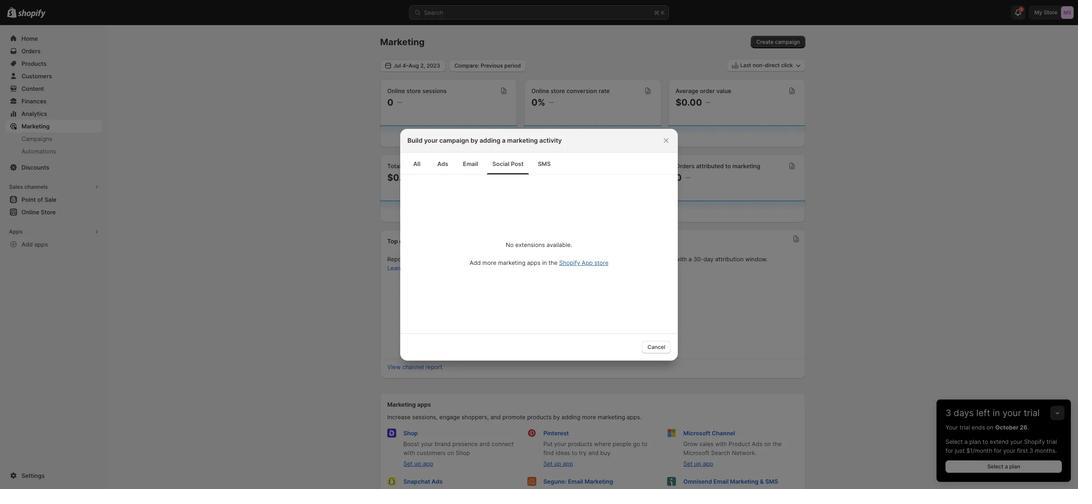 Task type: locate. For each thing, give the bounding box(es) containing it.
store left conversion in the right top of the page
[[551, 87, 565, 94]]

0 horizontal spatial sms
[[538, 160, 551, 167]]

1 vertical spatial adding
[[562, 414, 580, 421]]

0 vertical spatial with
[[675, 256, 687, 263]]

0 horizontal spatial with
[[403, 449, 415, 457]]

2 horizontal spatial more
[[582, 414, 596, 421]]

discounts
[[21, 164, 49, 171]]

2 horizontal spatial trial
[[1047, 438, 1057, 445]]

plan inside "select a plan to extend your shopify trial for just $1/month for your first 3 months."
[[969, 438, 981, 445]]

microsoft down grow
[[683, 449, 709, 457]]

days
[[954, 408, 974, 419]]

sales
[[403, 163, 417, 170], [699, 441, 714, 448]]

trial right your
[[960, 424, 970, 431]]

2 vertical spatial with
[[403, 449, 415, 457]]

sales down microsoft channel 'link'
[[699, 441, 714, 448]]

store.
[[631, 256, 646, 263]]

0 horizontal spatial shop
[[403, 430, 418, 437]]

sales attributed to marketing $0.00
[[531, 163, 612, 183]]

1 vertical spatial products
[[568, 441, 592, 448]]

campaign up ads button
[[439, 136, 469, 144]]

1 vertical spatial by
[[553, 414, 560, 421]]

add
[[21, 241, 33, 248], [470, 259, 481, 266]]

a up social
[[502, 136, 506, 144]]

in right left
[[993, 408, 1000, 419]]

up down customers
[[414, 460, 421, 467]]

attributed inside sales attributed to marketing $0.00
[[548, 163, 576, 170]]

0 horizontal spatial no change image
[[397, 99, 402, 106]]

brand
[[435, 441, 451, 448]]

the right product
[[773, 441, 782, 448]]

snapchat ads link
[[403, 478, 443, 485]]

for down extend
[[994, 447, 1002, 454]]

on inside microsoft channel grow sales with product ads on the microsoft search network. set up app
[[764, 441, 771, 448]]

seguno:
[[543, 478, 567, 485]]

1 horizontal spatial no change image
[[706, 99, 711, 106]]

up inside microsoft channel grow sales with product ads on the microsoft search network. set up app
[[694, 460, 701, 467]]

on down brand
[[447, 449, 454, 457]]

2 horizontal spatial with
[[715, 441, 727, 448]]

tab list containing all
[[404, 152, 674, 174]]

attributed right the orders
[[696, 163, 724, 170]]

0 vertical spatial select
[[946, 438, 963, 445]]

apps down apps 'button'
[[34, 241, 48, 248]]

set up snapchat
[[403, 460, 413, 467]]

0 horizontal spatial up
[[414, 460, 421, 467]]

and inside pinterest put your products where people go to find ideas to try and buy set up app
[[588, 449, 599, 457]]

1 horizontal spatial campaign
[[775, 39, 800, 45]]

apps up "sessions,"
[[417, 401, 431, 408]]

1 vertical spatial in
[[993, 408, 1000, 419]]

1 vertical spatial channel
[[402, 364, 424, 371]]

2 horizontal spatial set up app link
[[683, 460, 713, 467]]

0 horizontal spatial sales
[[403, 163, 417, 170]]

trial
[[1024, 408, 1040, 419], [960, 424, 970, 431], [1047, 438, 1057, 445]]

1 horizontal spatial set
[[543, 460, 553, 467]]

products up try
[[568, 441, 592, 448]]

home
[[21, 35, 38, 42]]

the inside build your campaign by adding a marketing activity 'dialog'
[[549, 259, 558, 266]]

0 vertical spatial apps
[[34, 241, 48, 248]]

2 no change image from the left
[[706, 99, 711, 106]]

value
[[716, 87, 731, 94]]

2 microsoft from the top
[[683, 449, 709, 457]]

available.
[[547, 241, 572, 248]]

3 set from the left
[[683, 460, 693, 467]]

0 vertical spatial the
[[549, 259, 558, 266]]

shopify image
[[18, 9, 46, 18]]

set up app link up omnisend
[[683, 460, 713, 467]]

ideas
[[555, 449, 570, 457]]

3 set up app link from the left
[[683, 460, 713, 467]]

on right based
[[440, 256, 447, 263]]

1 online from the left
[[387, 87, 405, 94]]

sessions
[[422, 87, 447, 94]]

more up where
[[582, 414, 596, 421]]

1 horizontal spatial online
[[531, 87, 549, 94]]

0 down the orders
[[676, 172, 682, 183]]

plan up $1/month
[[969, 438, 981, 445]]

0 horizontal spatial in
[[542, 259, 547, 266]]

3 days left in your trial element
[[937, 423, 1071, 482]]

0 vertical spatial in
[[542, 259, 547, 266]]

reporting
[[387, 256, 414, 263]]

ads up network.
[[752, 441, 762, 448]]

add apps
[[21, 241, 48, 248]]

average order value
[[676, 87, 731, 94]]

a up just
[[964, 438, 968, 445]]

channel inside 'button'
[[402, 364, 424, 371]]

marketing
[[507, 136, 538, 144], [584, 163, 612, 170], [732, 163, 760, 170], [498, 259, 525, 266], [598, 414, 625, 421]]

1 vertical spatial apps
[[527, 259, 540, 266]]

no change image for 0
[[397, 99, 402, 106]]

online up 0%
[[531, 87, 549, 94]]

set up app link down customers
[[403, 460, 433, 467]]

put
[[543, 441, 553, 448]]

set down find
[[543, 460, 553, 467]]

1 horizontal spatial plan
[[1009, 463, 1020, 470]]

your up ideas
[[554, 441, 566, 448]]

add inside 'dialog'
[[470, 259, 481, 266]]

no change image right 0%
[[549, 99, 554, 106]]

0 horizontal spatial attributed
[[548, 163, 576, 170]]

your right build
[[424, 136, 438, 144]]

0 vertical spatial shopify
[[559, 259, 580, 266]]

campaign right create
[[775, 39, 800, 45]]

shopify inside build your campaign by adding a marketing activity 'dialog'
[[559, 259, 580, 266]]

email inside button
[[463, 160, 478, 167]]

1 horizontal spatial apps
[[417, 401, 431, 408]]

your up october
[[1003, 408, 1021, 419]]

email for omnisend email marketing & sms
[[713, 478, 729, 485]]

in down no extensions available.
[[542, 259, 547, 266]]

1 horizontal spatial email
[[568, 478, 583, 485]]

all button
[[404, 153, 430, 174]]

apps down extensions
[[527, 259, 540, 266]]

cancel
[[648, 344, 665, 350]]

1 horizontal spatial $0.00
[[531, 172, 558, 183]]

2 horizontal spatial apps
[[527, 259, 540, 266]]

1 horizontal spatial set up app link
[[543, 460, 573, 467]]

extensions
[[515, 241, 545, 248]]

more right the utm
[[482, 259, 496, 266]]

with down channel
[[715, 441, 727, 448]]

1 horizontal spatial 0
[[676, 172, 682, 183]]

to right sms button
[[577, 163, 583, 170]]

up up omnisend
[[694, 460, 701, 467]]

0 for online
[[387, 97, 393, 108]]

1 vertical spatial with
[[715, 441, 727, 448]]

2 for from the left
[[994, 447, 1002, 454]]

sales left 'channels'
[[9, 184, 23, 190]]

seguno: email marketing link
[[543, 478, 613, 485]]

1 horizontal spatial sms
[[765, 478, 778, 485]]

average
[[676, 87, 698, 94]]

0 vertical spatial trial
[[1024, 408, 1040, 419]]

0 horizontal spatial no change image
[[549, 99, 554, 106]]

email
[[463, 160, 478, 167], [568, 478, 583, 485], [713, 478, 729, 485]]

3 up from the left
[[694, 460, 701, 467]]

select inside 'select a plan' link
[[987, 463, 1003, 470]]

campaign inside button
[[775, 39, 800, 45]]

up inside shop boost your brand presence and connect with customers on shop set up app
[[414, 460, 421, 467]]

select down "select a plan to extend your shopify trial for just $1/month for your first 3 months."
[[987, 463, 1003, 470]]

0 horizontal spatial apps
[[34, 241, 48, 248]]

0 vertical spatial plan
[[969, 438, 981, 445]]

2 vertical spatial ads
[[432, 478, 443, 485]]

ads
[[437, 160, 448, 167], [752, 441, 762, 448], [432, 478, 443, 485]]

with inside reporting is based on your utm parameters and connected app activities to your online store. reported with a 30-day attribution window. learn more
[[675, 256, 687, 263]]

sessions,
[[412, 414, 438, 421]]

0 horizontal spatial add
[[21, 241, 33, 248]]

1 vertical spatial plan
[[1009, 463, 1020, 470]]

increase sessions, engage shoppers, and promote products by adding more marketing apps.
[[387, 414, 642, 421]]

set down grow
[[683, 460, 693, 467]]

plan
[[969, 438, 981, 445], [1009, 463, 1020, 470]]

apps button
[[5, 226, 102, 238]]

tab list inside build your campaign by adding a marketing activity 'dialog'
[[404, 152, 674, 174]]

more down is
[[404, 265, 418, 272]]

to
[[577, 163, 583, 170], [725, 163, 731, 170], [592, 256, 597, 263], [983, 438, 988, 445], [642, 441, 647, 448], [572, 449, 577, 457]]

1 vertical spatial ads
[[752, 441, 762, 448]]

2 online from the left
[[531, 87, 549, 94]]

2 horizontal spatial up
[[694, 460, 701, 467]]

shoppers,
[[462, 414, 489, 421]]

2 vertical spatial apps
[[417, 401, 431, 408]]

online left sessions
[[387, 87, 405, 94]]

add for add apps
[[21, 241, 33, 248]]

0 vertical spatial search
[[424, 9, 443, 16]]

set
[[403, 460, 413, 467], [543, 460, 553, 467], [683, 460, 693, 467]]

shopify left app
[[559, 259, 580, 266]]

1 horizontal spatial store
[[551, 87, 565, 94]]

store inside build your campaign by adding a marketing activity 'dialog'
[[594, 259, 608, 266]]

1 vertical spatial search
[[711, 449, 730, 457]]

and right try
[[588, 449, 599, 457]]

1 vertical spatial the
[[773, 441, 782, 448]]

0 horizontal spatial more
[[404, 265, 418, 272]]

3
[[946, 408, 951, 419], [1030, 447, 1033, 454]]

3 right first
[[1030, 447, 1033, 454]]

online
[[387, 87, 405, 94], [531, 87, 549, 94]]

email right omnisend
[[713, 478, 729, 485]]

0 horizontal spatial products
[[527, 414, 552, 421]]

0 vertical spatial shop
[[403, 430, 418, 437]]

your up customers
[[421, 441, 433, 448]]

1 set from the left
[[403, 460, 413, 467]]

sales inside button
[[9, 184, 23, 190]]

sales right post
[[531, 163, 546, 170]]

2 up from the left
[[554, 460, 561, 467]]

2 horizontal spatial store
[[594, 259, 608, 266]]

orders attributed to marketing
[[676, 163, 760, 170]]

1 horizontal spatial no change image
[[685, 174, 690, 181]]

trial inside "select a plan to extend your shopify trial for just $1/month for your first 3 months."
[[1047, 438, 1057, 445]]

0 horizontal spatial set
[[403, 460, 413, 467]]

select for select a plan
[[987, 463, 1003, 470]]

social
[[492, 160, 509, 167]]

marketing
[[380, 37, 425, 47], [21, 123, 50, 130], [387, 401, 416, 408], [585, 478, 613, 485], [730, 478, 759, 485]]

your up first
[[1010, 438, 1023, 445]]

1 horizontal spatial by
[[553, 414, 560, 421]]

the down "available."
[[549, 259, 558, 266]]

in
[[542, 259, 547, 266], [993, 408, 1000, 419]]

adding up social
[[480, 136, 500, 144]]

shopify for app
[[559, 259, 580, 266]]

adding inside 'dialog'
[[480, 136, 500, 144]]

create
[[756, 39, 774, 45]]

1 vertical spatial microsoft
[[683, 449, 709, 457]]

0 vertical spatial sms
[[538, 160, 551, 167]]

trial up .
[[1024, 408, 1040, 419]]

your inside pinterest put your products where people go to find ideas to try and buy set up app
[[554, 441, 566, 448]]

with left 30-
[[675, 256, 687, 263]]

on inside reporting is based on your utm parameters and connected app activities to your online store. reported with a 30-day attribution window. learn more
[[440, 256, 447, 263]]

go
[[633, 441, 640, 448]]

for left just
[[946, 447, 953, 454]]

0 horizontal spatial $0.00
[[387, 172, 414, 183]]

with
[[675, 256, 687, 263], [715, 441, 727, 448], [403, 449, 415, 457]]

pinterest put your products where people go to find ideas to try and buy set up app
[[543, 430, 647, 467]]

search inside microsoft channel grow sales with product ads on the microsoft search network. set up app
[[711, 449, 730, 457]]

1 horizontal spatial for
[[994, 447, 1002, 454]]

online store sessions
[[387, 87, 447, 94]]

a left 30-
[[689, 256, 692, 263]]

1 vertical spatial trial
[[960, 424, 970, 431]]

to right activities
[[592, 256, 597, 263]]

0 horizontal spatial sales
[[9, 184, 23, 190]]

1 vertical spatial sales
[[9, 184, 23, 190]]

2 horizontal spatial set
[[683, 460, 693, 467]]

and down no
[[511, 256, 521, 263]]

shop down 'presence'
[[456, 449, 470, 457]]

marketing inside sales attributed to marketing $0.00
[[584, 163, 612, 170]]

1 vertical spatial add
[[470, 259, 481, 266]]

and left connect
[[480, 441, 490, 448]]

attribution
[[715, 256, 744, 263]]

0 vertical spatial products
[[527, 414, 552, 421]]

no change image
[[549, 99, 554, 106], [685, 174, 690, 181]]

sms down activity
[[538, 160, 551, 167]]

conversion
[[567, 87, 597, 94]]

email right seguno:
[[568, 478, 583, 485]]

microsoft up grow
[[683, 430, 710, 437]]

your
[[424, 136, 438, 144], [449, 256, 461, 263], [599, 256, 611, 263], [1003, 408, 1021, 419], [1010, 438, 1023, 445], [421, 441, 433, 448], [554, 441, 566, 448], [1003, 447, 1015, 454]]

select inside "select a plan to extend your shopify trial for just $1/month for your first 3 months."
[[946, 438, 963, 445]]

set up app link for shop boost your brand presence and connect with customers on shop set up app
[[403, 460, 433, 467]]

by up pinterest
[[553, 414, 560, 421]]

0 horizontal spatial 3
[[946, 408, 951, 419]]

channel
[[712, 430, 735, 437]]

view
[[387, 364, 401, 371]]

adding up pinterest
[[562, 414, 580, 421]]

2 vertical spatial trial
[[1047, 438, 1057, 445]]

total
[[387, 163, 401, 170]]

3 days left in your trial button
[[937, 400, 1071, 419]]

1 vertical spatial no change image
[[685, 174, 690, 181]]

no change image
[[397, 99, 402, 106], [706, 99, 711, 106]]

1 horizontal spatial select
[[987, 463, 1003, 470]]

select a plan to extend your shopify trial for just $1/month for your first 3 months.
[[946, 438, 1057, 454]]

1 vertical spatial shop
[[456, 449, 470, 457]]

app down ideas
[[563, 460, 573, 467]]

channel right top on the left of the page
[[399, 238, 422, 245]]

app
[[582, 259, 593, 266]]

no change image for 0
[[685, 174, 690, 181]]

shop link
[[403, 430, 418, 437]]

on inside shop boost your brand presence and connect with customers on shop set up app
[[447, 449, 454, 457]]

$0.00 down activity
[[531, 172, 558, 183]]

1 horizontal spatial search
[[711, 449, 730, 457]]

$0.00
[[676, 97, 702, 108], [387, 172, 414, 183], [531, 172, 558, 183]]

$0.00 inside sales attributed to marketing $0.00
[[531, 172, 558, 183]]

ads button
[[430, 153, 456, 174]]

up inside pinterest put your products where people go to find ideas to try and buy set up app
[[554, 460, 561, 467]]

set up app link for microsoft channel grow sales with product ads on the microsoft search network. set up app
[[683, 460, 713, 467]]

is
[[416, 256, 420, 263]]

1 attributed from the left
[[548, 163, 576, 170]]

on inside the 3 days left in your trial element
[[987, 424, 994, 431]]

reported
[[648, 256, 674, 263]]

2 set from the left
[[543, 460, 553, 467]]

0 vertical spatial sales
[[531, 163, 546, 170]]

2 attributed from the left
[[696, 163, 724, 170]]

select a plan
[[987, 463, 1020, 470]]

0 vertical spatial no change image
[[549, 99, 554, 106]]

app down "available."
[[553, 256, 564, 263]]

no change image down order
[[706, 99, 711, 106]]

1 horizontal spatial up
[[554, 460, 561, 467]]

1 horizontal spatial sales
[[531, 163, 546, 170]]

tab list
[[404, 152, 674, 174]]

shopify for trial
[[1024, 438, 1045, 445]]

1 up from the left
[[414, 460, 421, 467]]

1 horizontal spatial trial
[[1024, 408, 1040, 419]]

online for 0
[[387, 87, 405, 94]]

ads right all button
[[437, 160, 448, 167]]

shop up boost
[[403, 430, 418, 437]]

your inside dropdown button
[[1003, 408, 1021, 419]]

app inside shop boost your brand presence and connect with customers on shop set up app
[[423, 460, 433, 467]]

0 horizontal spatial adding
[[480, 136, 500, 144]]

app up omnisend
[[703, 460, 713, 467]]

shop
[[403, 430, 418, 437], [456, 449, 470, 457]]

0 vertical spatial 3
[[946, 408, 951, 419]]

rate
[[599, 87, 610, 94]]

no change image down the online store sessions
[[397, 99, 402, 106]]

0 vertical spatial ads
[[437, 160, 448, 167]]

1 vertical spatial sales
[[699, 441, 714, 448]]

first
[[1017, 447, 1028, 454]]

ads right snapchat
[[432, 478, 443, 485]]

1 no change image from the left
[[397, 99, 402, 106]]

extend
[[990, 438, 1009, 445]]

0 horizontal spatial set up app link
[[403, 460, 433, 467]]

1 set up app link from the left
[[403, 460, 433, 467]]

to inside sales attributed to marketing $0.00
[[577, 163, 583, 170]]

1 horizontal spatial with
[[675, 256, 687, 263]]

and inside reporting is based on your utm parameters and connected app activities to your online store. reported with a 30-day attribution window. learn more
[[511, 256, 521, 263]]

add inside button
[[21, 241, 33, 248]]

trial up months.
[[1047, 438, 1057, 445]]

shopify inside "select a plan to extend your shopify trial for just $1/month for your first 3 months."
[[1024, 438, 1045, 445]]

performance
[[423, 238, 459, 245]]

with down boost
[[403, 449, 415, 457]]

up down ideas
[[554, 460, 561, 467]]

orders
[[676, 163, 695, 170]]

campaign inside 'dialog'
[[439, 136, 469, 144]]

$0.00 down total sales
[[387, 172, 414, 183]]

plan down first
[[1009, 463, 1020, 470]]

channel right view
[[402, 364, 424, 371]]

2 horizontal spatial email
[[713, 478, 729, 485]]

apps.
[[627, 414, 642, 421]]

store right app
[[594, 259, 608, 266]]

1 horizontal spatial the
[[773, 441, 782, 448]]

by inside build your campaign by adding a marketing activity 'dialog'
[[471, 136, 478, 144]]

sales inside sales attributed to marketing $0.00
[[531, 163, 546, 170]]

on right product
[[764, 441, 771, 448]]

0 horizontal spatial select
[[946, 438, 963, 445]]

1 horizontal spatial in
[[993, 408, 1000, 419]]

a inside reporting is based on your utm parameters and connected app activities to your online store. reported with a 30-day attribution window. learn more
[[689, 256, 692, 263]]

your inside shop boost your brand presence and connect with customers on shop set up app
[[421, 441, 433, 448]]

products up pinterest
[[527, 414, 552, 421]]

0 horizontal spatial store
[[407, 87, 421, 94]]

try
[[579, 449, 587, 457]]

shopify up months.
[[1024, 438, 1045, 445]]

apps
[[34, 241, 48, 248], [527, 259, 540, 266], [417, 401, 431, 408]]

0 vertical spatial 0
[[387, 97, 393, 108]]

2 set up app link from the left
[[543, 460, 573, 467]]

no change image for 0%
[[549, 99, 554, 106]]

apps inside button
[[34, 241, 48, 248]]

store left sessions
[[407, 87, 421, 94]]

snapchat
[[403, 478, 430, 485]]

sales inside microsoft channel grow sales with product ads on the microsoft search network. set up app
[[699, 441, 714, 448]]

by up email button
[[471, 136, 478, 144]]

$0.00 down average on the top right of the page
[[676, 97, 702, 108]]

1 vertical spatial sms
[[765, 478, 778, 485]]

on right ends
[[987, 424, 994, 431]]

attributed down activity
[[548, 163, 576, 170]]

no extensions available.
[[506, 241, 572, 248]]

set up app link
[[403, 460, 433, 467], [543, 460, 573, 467], [683, 460, 713, 467]]

email down the build your campaign by adding a marketing activity
[[463, 160, 478, 167]]

store
[[407, 87, 421, 94], [551, 87, 565, 94], [594, 259, 608, 266]]

apps for add apps
[[34, 241, 48, 248]]

1 vertical spatial campaign
[[439, 136, 469, 144]]

0 horizontal spatial campaign
[[439, 136, 469, 144]]

no change image down the orders
[[685, 174, 690, 181]]

0 down the online store sessions
[[387, 97, 393, 108]]

sms right &
[[765, 478, 778, 485]]

0 vertical spatial campaign
[[775, 39, 800, 45]]

1 horizontal spatial shopify
[[1024, 438, 1045, 445]]

app down customers
[[423, 460, 433, 467]]

more inside build your campaign by adding a marketing activity 'dialog'
[[482, 259, 496, 266]]

26
[[1020, 424, 1027, 431]]

search
[[424, 9, 443, 16], [711, 449, 730, 457]]

your left the utm
[[449, 256, 461, 263]]



Task type: vqa. For each thing, say whether or not it's contained in the screenshot.
"Apps" "button"
yes



Task type: describe. For each thing, give the bounding box(es) containing it.
network.
[[732, 449, 757, 457]]

ads inside microsoft channel grow sales with product ads on the microsoft search network. set up app
[[752, 441, 762, 448]]

products inside pinterest put your products where people go to find ideas to try and buy set up app
[[568, 441, 592, 448]]

omnisend email marketing & sms
[[683, 478, 778, 485]]

and inside shop boost your brand presence and connect with customers on shop set up app
[[480, 441, 490, 448]]

more inside reporting is based on your utm parameters and connected app activities to your online store. reported with a 30-day attribution window. learn more
[[404, 265, 418, 272]]

people
[[613, 441, 631, 448]]

engage
[[439, 414, 460, 421]]

attributed for sales attributed to marketing $0.00
[[548, 163, 576, 170]]

campaigns
[[21, 135, 52, 142]]

add for add more marketing apps in the shopify app store
[[470, 259, 481, 266]]

reporting is based on your utm parameters and connected app activities to your online store. reported with a 30-day attribution window. learn more
[[387, 256, 768, 272]]

your
[[946, 424, 958, 431]]

set inside pinterest put your products where people go to find ideas to try and buy set up app
[[543, 460, 553, 467]]

connect
[[491, 441, 514, 448]]

app inside reporting is based on your utm parameters and connected app activities to your online store. reported with a 30-day attribution window. learn more
[[553, 256, 564, 263]]

view channel report
[[387, 364, 442, 371]]

months.
[[1035, 447, 1057, 454]]

ends
[[972, 424, 985, 431]]

pinterest link
[[543, 430, 569, 437]]

your left online
[[599, 256, 611, 263]]

utm
[[463, 256, 476, 263]]

set inside shop boost your brand presence and connect with customers on shop set up app
[[403, 460, 413, 467]]

30-
[[694, 256, 704, 263]]

a down "select a plan to extend your shopify trial for just $1/month for your first 3 months."
[[1005, 463, 1008, 470]]

report
[[426, 364, 442, 371]]

1 microsoft from the top
[[683, 430, 710, 437]]

find
[[543, 449, 554, 457]]

build your campaign by adding a marketing activity dialog
[[0, 129, 1078, 361]]

create campaign
[[756, 39, 800, 45]]

window.
[[745, 256, 768, 263]]

with inside shop boost your brand presence and connect with customers on shop set up app
[[403, 449, 415, 457]]

channel for view
[[402, 364, 424, 371]]

attributed for orders attributed to marketing
[[696, 163, 724, 170]]

.
[[1027, 424, 1029, 431]]

in inside dropdown button
[[993, 408, 1000, 419]]

sales channels
[[9, 184, 48, 190]]

settings
[[21, 472, 45, 479]]

online store conversion rate
[[531, 87, 610, 94]]

seguno: email marketing
[[543, 478, 613, 485]]

total sales
[[387, 163, 417, 170]]

to inside "select a plan to extend your shopify trial for just $1/month for your first 3 months."
[[983, 438, 988, 445]]

store for 0
[[407, 87, 421, 94]]

&
[[760, 478, 764, 485]]

to inside reporting is based on your utm parameters and connected app activities to your online store. reported with a 30-day attribution window. learn more
[[592, 256, 597, 263]]

your inside 'dialog'
[[424, 136, 438, 144]]

build your campaign by adding a marketing activity
[[407, 136, 562, 144]]

buy
[[600, 449, 610, 457]]

channel for top
[[399, 238, 422, 245]]

discounts link
[[5, 161, 102, 174]]

parameters
[[478, 256, 509, 263]]

with inside microsoft channel grow sales with product ads on the microsoft search network. set up app
[[715, 441, 727, 448]]

activities
[[565, 256, 590, 263]]

the inside microsoft channel grow sales with product ads on the microsoft search network. set up app
[[773, 441, 782, 448]]

3 inside "select a plan to extend your shopify trial for just $1/month for your first 3 months."
[[1030, 447, 1033, 454]]

microsoft channel grow sales with product ads on the microsoft search network. set up app
[[683, 430, 782, 467]]

pinterest
[[543, 430, 569, 437]]

0%
[[531, 97, 545, 108]]

order
[[700, 87, 715, 94]]

top channel performance
[[387, 238, 459, 245]]

to right the orders
[[725, 163, 731, 170]]

select a plan link
[[946, 461, 1062, 473]]

plan for select a plan
[[1009, 463, 1020, 470]]

activity
[[539, 136, 562, 144]]

social post button
[[485, 153, 531, 174]]

learn
[[387, 265, 403, 272]]

add apps button
[[5, 238, 102, 251]]

view channel report button
[[382, 361, 448, 373]]

to left try
[[572, 449, 577, 457]]

and left promote
[[490, 414, 501, 421]]

k
[[661, 9, 665, 16]]

connected
[[523, 256, 552, 263]]

app inside pinterest put your products where people go to find ideas to try and buy set up app
[[563, 460, 573, 467]]

no change image for $0.00
[[706, 99, 711, 106]]

store for 0%
[[551, 87, 565, 94]]

select for select a plan to extend your shopify trial for just $1/month for your first 3 months.
[[946, 438, 963, 445]]

a inside "select a plan to extend your shopify trial for just $1/month for your first 3 months."
[[964, 438, 968, 445]]

presence
[[452, 441, 478, 448]]

1 horizontal spatial shop
[[456, 449, 470, 457]]

3 days left in your trial
[[946, 408, 1040, 419]]

apps
[[9, 228, 23, 235]]

sales channels button
[[5, 181, 102, 193]]

ads inside button
[[437, 160, 448, 167]]

to right go
[[642, 441, 647, 448]]

social post
[[492, 160, 524, 167]]

plan for select a plan to extend your shopify trial for just $1/month for your first 3 months.
[[969, 438, 981, 445]]

online for 0%
[[531, 87, 549, 94]]

sales for sales channels
[[9, 184, 23, 190]]

your left first
[[1003, 447, 1015, 454]]

sales for sales attributed to marketing $0.00
[[531, 163, 546, 170]]

in inside 'dialog'
[[542, 259, 547, 266]]

sms inside button
[[538, 160, 551, 167]]

day
[[704, 256, 714, 263]]

3 inside dropdown button
[[946, 408, 951, 419]]

automations link
[[5, 145, 102, 158]]

grow
[[683, 441, 698, 448]]

top
[[387, 238, 398, 245]]

$1/month
[[966, 447, 992, 454]]

0 vertical spatial sales
[[403, 163, 417, 170]]

apps for marketing apps
[[417, 401, 431, 408]]

app inside microsoft channel grow sales with product ads on the microsoft search network. set up app
[[703, 460, 713, 467]]

build
[[407, 136, 423, 144]]

set up app link for pinterest put your products where people go to find ideas to try and buy set up app
[[543, 460, 573, 467]]

2 horizontal spatial $0.00
[[676, 97, 702, 108]]

microsoft channel link
[[683, 430, 735, 437]]

omnisend email marketing & sms link
[[683, 478, 778, 485]]

trial inside dropdown button
[[1024, 408, 1040, 419]]

left
[[976, 408, 990, 419]]

1 for from the left
[[946, 447, 953, 454]]

0 for orders
[[676, 172, 682, 183]]

based
[[422, 256, 439, 263]]

add more marketing apps in the shopify app store
[[470, 259, 608, 266]]

shop boost your brand presence and connect with customers on shop set up app
[[403, 430, 514, 467]]

your trial ends on october 26 .
[[946, 424, 1029, 431]]

email for seguno: email marketing
[[568, 478, 583, 485]]

settings link
[[5, 470, 102, 482]]

october
[[995, 424, 1019, 431]]

online
[[613, 256, 629, 263]]

set inside microsoft channel grow sales with product ads on the microsoft search network. set up app
[[683, 460, 693, 467]]

customers
[[417, 449, 446, 457]]

⌘ k
[[654, 9, 665, 16]]

0 horizontal spatial trial
[[960, 424, 970, 431]]

product
[[729, 441, 750, 448]]

home link
[[5, 32, 102, 45]]

shopify app store link
[[559, 259, 608, 266]]

a inside 'dialog'
[[502, 136, 506, 144]]

⌘
[[654, 9, 659, 16]]

apps inside build your campaign by adding a marketing activity 'dialog'
[[527, 259, 540, 266]]



